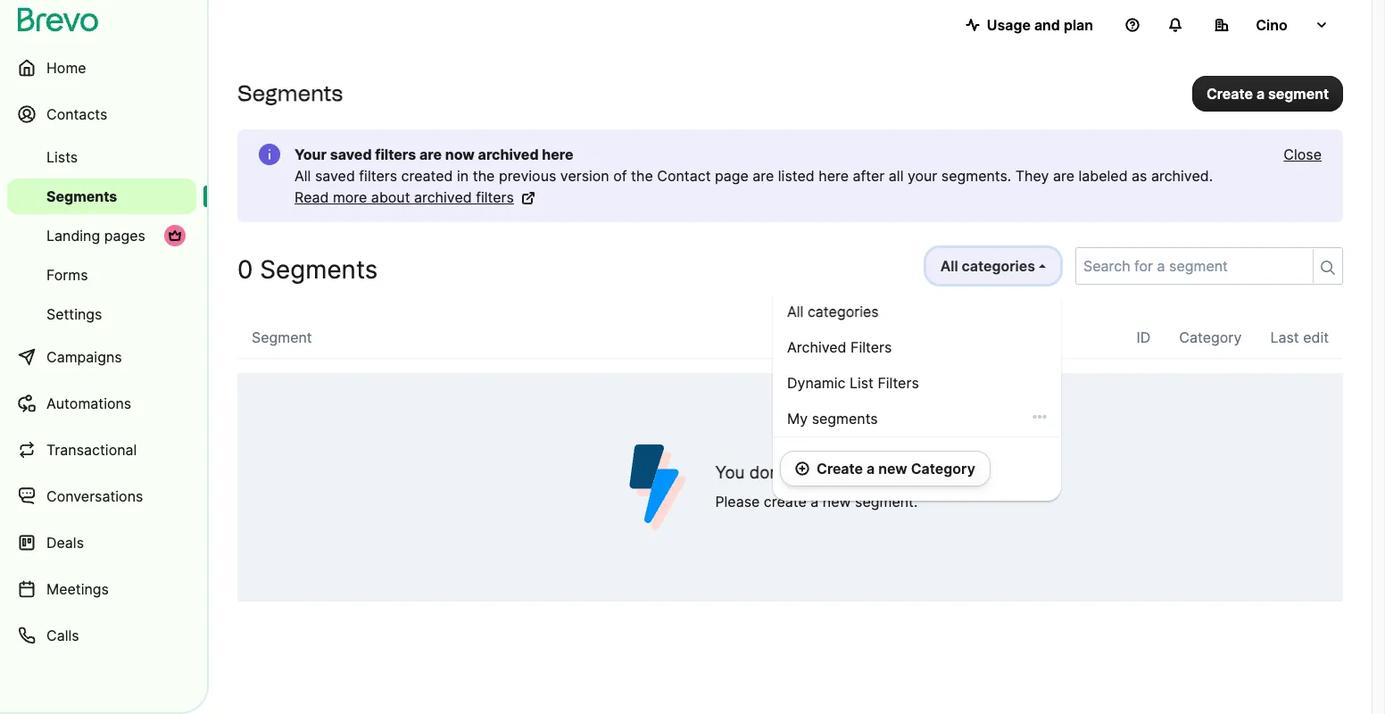 Task type: describe. For each thing, give the bounding box(es) containing it.
listed
[[778, 167, 815, 185]]

about
[[371, 188, 410, 206]]

lists link
[[7, 139, 196, 175]]

0 horizontal spatial here
[[542, 146, 574, 163]]

lists
[[46, 148, 78, 166]]

deals
[[46, 534, 84, 552]]

close
[[1284, 146, 1322, 163]]

home link
[[7, 46, 196, 89]]

segments link
[[7, 179, 196, 214]]

1 vertical spatial filters
[[359, 167, 397, 185]]

category inside create a new category 'button'
[[911, 460, 976, 478]]

meetings
[[46, 580, 109, 598]]

1 vertical spatial filters
[[878, 374, 919, 392]]

2 the from the left
[[631, 167, 653, 185]]

more
[[333, 188, 367, 206]]

forms
[[46, 266, 88, 284]]

read
[[295, 188, 329, 206]]

cino button
[[1201, 7, 1343, 43]]

pages
[[104, 227, 145, 245]]

page
[[715, 167, 749, 185]]

1 vertical spatial here
[[819, 167, 849, 185]]

forms link
[[7, 257, 196, 293]]

all categories inside button
[[941, 257, 1035, 275]]

please
[[715, 493, 760, 511]]

0 vertical spatial filters
[[375, 146, 416, 163]]

1 vertical spatial saved
[[315, 167, 355, 185]]

all inside your saved filters are now archived here all saved filters created in the previous version of the contact page are listed here after all your segments. they are labeled as archived.
[[295, 167, 311, 185]]

settings
[[46, 305, 102, 323]]

have
[[794, 462, 832, 483]]

of
[[613, 167, 627, 185]]

segment.
[[855, 493, 918, 511]]

segment
[[1268, 84, 1329, 102]]

as
[[1132, 167, 1147, 185]]

create a new category
[[817, 460, 976, 478]]

0 vertical spatial filters
[[851, 338, 892, 356]]

automations
[[46, 395, 131, 412]]

1 vertical spatial categories
[[808, 303, 879, 320]]

usage and plan
[[987, 16, 1093, 34]]

search button
[[1313, 249, 1343, 283]]

1 vertical spatial archived
[[414, 188, 472, 206]]

create a segment button
[[1192, 75, 1343, 111]]

archived
[[787, 338, 847, 356]]

previous
[[499, 167, 556, 185]]

0 segments
[[237, 254, 378, 285]]

search image
[[1321, 261, 1335, 275]]

settings link
[[7, 296, 196, 332]]

your
[[295, 146, 327, 163]]

usage
[[987, 16, 1031, 34]]

close link
[[1284, 144, 1322, 165]]

landing pages
[[46, 227, 145, 245]]

labeled
[[1079, 167, 1128, 185]]

dynamic
[[787, 374, 846, 392]]

transactional link
[[7, 428, 196, 471]]

2 horizontal spatial are
[[1053, 167, 1075, 185]]

automations link
[[7, 382, 196, 425]]

meetings link
[[7, 568, 196, 611]]

all categories button
[[925, 247, 1061, 285]]

archived filters
[[787, 338, 892, 356]]

id
[[1137, 328, 1151, 346]]

landing
[[46, 227, 100, 245]]

archived inside your saved filters are now archived here all saved filters created in the previous version of the contact page are listed here after all your segments. they are labeled as archived.
[[478, 146, 539, 163]]

calls link
[[7, 614, 196, 657]]

campaigns link
[[7, 336, 196, 378]]

segment
[[252, 328, 312, 346]]

0 vertical spatial saved
[[330, 146, 372, 163]]

and
[[1034, 16, 1060, 34]]

a for segment
[[1257, 84, 1265, 102]]

categories inside button
[[962, 257, 1035, 275]]

plan
[[1064, 16, 1093, 34]]

contacts
[[46, 105, 107, 123]]

new inside create a new category 'button'
[[879, 460, 908, 478]]

2 vertical spatial a
[[811, 493, 819, 511]]

contacts link
[[7, 93, 196, 136]]

create for create a segment
[[1207, 84, 1253, 102]]

conversations link
[[7, 475, 196, 518]]

landing pages link
[[7, 218, 196, 254]]



Task type: vqa. For each thing, say whether or not it's contained in the screenshot.
page
yes



Task type: locate. For each thing, give the bounding box(es) containing it.
dynamic list filters
[[787, 374, 919, 392]]

0 vertical spatial category
[[1179, 328, 1242, 346]]

are
[[420, 146, 442, 163], [753, 167, 774, 185], [1053, 167, 1075, 185]]

1 horizontal spatial archived
[[478, 146, 539, 163]]

filters
[[375, 146, 416, 163], [359, 167, 397, 185], [476, 188, 514, 206]]

home
[[46, 59, 86, 77]]

1 horizontal spatial create
[[1207, 84, 1253, 102]]

1 vertical spatial a
[[867, 460, 875, 478]]

a right any
[[867, 460, 875, 478]]

a left segment
[[1257, 84, 1265, 102]]

filters up list
[[851, 338, 892, 356]]

archived
[[478, 146, 539, 163], [414, 188, 472, 206]]

create a segment
[[1207, 84, 1329, 102]]

after
[[853, 167, 885, 185]]

new down the you don't have any segments.
[[823, 493, 851, 511]]

are right page
[[753, 167, 774, 185]]

all inside all categories button
[[941, 257, 958, 275]]

0 vertical spatial categories
[[962, 257, 1035, 275]]

you don't have any segments.
[[715, 462, 951, 483]]

read more about archived filters link
[[295, 187, 536, 208]]

segments.
[[942, 167, 1012, 185], [869, 462, 951, 483]]

here left after
[[819, 167, 849, 185]]

0 horizontal spatial all
[[295, 167, 311, 185]]

transactional
[[46, 441, 137, 459]]

0 vertical spatial archived
[[478, 146, 539, 163]]

saved up "more"
[[315, 167, 355, 185]]

create a new category button
[[780, 451, 991, 486]]

1 horizontal spatial categories
[[962, 257, 1035, 275]]

left___rvooi image
[[168, 229, 182, 243]]

all categories
[[941, 257, 1035, 275], [787, 303, 879, 320]]

1 vertical spatial category
[[911, 460, 976, 478]]

alert
[[237, 129, 1343, 222]]

0 vertical spatial a
[[1257, 84, 1265, 102]]

created
[[401, 167, 453, 185]]

filters up the created
[[375, 146, 416, 163]]

segments. right the your
[[942, 167, 1012, 185]]

filters up about
[[359, 167, 397, 185]]

version
[[560, 167, 609, 185]]

filters
[[851, 338, 892, 356], [878, 374, 919, 392]]

in
[[457, 167, 469, 185]]

segments up your
[[237, 80, 343, 106]]

0 horizontal spatial categories
[[808, 303, 879, 320]]

Search for a segment search field
[[1077, 248, 1306, 284]]

are right they
[[1053, 167, 1075, 185]]

the right in
[[473, 167, 495, 185]]

create left segment
[[1207, 84, 1253, 102]]

usage and plan button
[[951, 7, 1108, 43]]

deals link
[[7, 521, 196, 564]]

0 vertical spatial all categories
[[941, 257, 1035, 275]]

1 horizontal spatial here
[[819, 167, 849, 185]]

they
[[1016, 167, 1049, 185]]

campaigns
[[46, 348, 122, 366]]

1 vertical spatial all
[[941, 257, 958, 275]]

archived up previous
[[478, 146, 539, 163]]

new up segment.
[[879, 460, 908, 478]]

create for create a new category
[[817, 460, 863, 478]]

1 vertical spatial segments
[[46, 187, 117, 205]]

saved right your
[[330, 146, 372, 163]]

0 vertical spatial create
[[1207, 84, 1253, 102]]

calls
[[46, 627, 79, 644]]

0 horizontal spatial all categories
[[787, 303, 879, 320]]

saved
[[330, 146, 372, 163], [315, 167, 355, 185]]

create
[[764, 493, 807, 511]]

category up segment.
[[911, 460, 976, 478]]

0 horizontal spatial the
[[473, 167, 495, 185]]

your saved filters are now archived here all saved filters created in the previous version of the contact page are listed here after all your segments. they are labeled as archived.
[[295, 146, 1213, 185]]

a inside button
[[1257, 84, 1265, 102]]

1 vertical spatial all categories
[[787, 303, 879, 320]]

create up please create a new segment.
[[817, 460, 863, 478]]

cino
[[1256, 16, 1288, 34]]

1 vertical spatial new
[[823, 493, 851, 511]]

0 horizontal spatial a
[[811, 493, 819, 511]]

0 horizontal spatial category
[[911, 460, 976, 478]]

2 vertical spatial all
[[787, 303, 804, 320]]

2 horizontal spatial a
[[1257, 84, 1265, 102]]

are up the created
[[420, 146, 442, 163]]

0 horizontal spatial archived
[[414, 188, 472, 206]]

filters right list
[[878, 374, 919, 392]]

create inside create a new category 'button'
[[817, 460, 863, 478]]

the right of
[[631, 167, 653, 185]]

1 horizontal spatial category
[[1179, 328, 1242, 346]]

category
[[1179, 328, 1242, 346], [911, 460, 976, 478]]

you
[[715, 462, 745, 483]]

1 horizontal spatial new
[[879, 460, 908, 478]]

segments down read
[[260, 254, 378, 285]]

a inside 'button'
[[867, 460, 875, 478]]

a down have
[[811, 493, 819, 511]]

0 vertical spatial segments
[[237, 80, 343, 106]]

0 horizontal spatial new
[[823, 493, 851, 511]]

segments. up segment.
[[869, 462, 951, 483]]

1 horizontal spatial the
[[631, 167, 653, 185]]

0 horizontal spatial create
[[817, 460, 863, 478]]

1 vertical spatial create
[[817, 460, 863, 478]]

edit
[[1303, 328, 1329, 346]]

archived.
[[1151, 167, 1213, 185]]

category right id
[[1179, 328, 1242, 346]]

segments
[[237, 80, 343, 106], [46, 187, 117, 205], [260, 254, 378, 285]]

1 horizontal spatial are
[[753, 167, 774, 185]]

last edit
[[1271, 328, 1329, 346]]

1 horizontal spatial all categories
[[941, 257, 1035, 275]]

segments up landing
[[46, 187, 117, 205]]

0 horizontal spatial are
[[420, 146, 442, 163]]

please create a new segment.
[[715, 493, 918, 511]]

2 horizontal spatial all
[[941, 257, 958, 275]]

last
[[1271, 328, 1299, 346]]

1 horizontal spatial a
[[867, 460, 875, 478]]

1 vertical spatial segments.
[[869, 462, 951, 483]]

your
[[908, 167, 938, 185]]

any
[[836, 462, 865, 483]]

all
[[295, 167, 311, 185], [941, 257, 958, 275], [787, 303, 804, 320]]

alert containing your saved filters are now archived here
[[237, 129, 1343, 222]]

1 the from the left
[[473, 167, 495, 185]]

here up version
[[542, 146, 574, 163]]

a
[[1257, 84, 1265, 102], [867, 460, 875, 478], [811, 493, 819, 511]]

create inside create a segment button
[[1207, 84, 1253, 102]]

my segments
[[787, 410, 878, 428]]

read more about archived filters
[[295, 188, 514, 206]]

0 vertical spatial segments.
[[942, 167, 1012, 185]]

contact
[[657, 167, 711, 185]]

conversations
[[46, 487, 143, 505]]

a for new
[[867, 460, 875, 478]]

segments. inside your saved filters are now archived here all saved filters created in the previous version of the contact page are listed here after all your segments. they are labeled as archived.
[[942, 167, 1012, 185]]

0 vertical spatial new
[[879, 460, 908, 478]]

my
[[787, 410, 808, 428]]

2 vertical spatial filters
[[476, 188, 514, 206]]

1 horizontal spatial all
[[787, 303, 804, 320]]

new
[[879, 460, 908, 478], [823, 493, 851, 511]]

0
[[237, 254, 253, 285]]

list
[[850, 374, 874, 392]]

0 vertical spatial all
[[295, 167, 311, 185]]

archived down the created
[[414, 188, 472, 206]]

all
[[889, 167, 904, 185]]

filters down previous
[[476, 188, 514, 206]]

segments
[[812, 410, 878, 428]]

2 vertical spatial segments
[[260, 254, 378, 285]]

don't
[[750, 462, 789, 483]]

now
[[445, 146, 475, 163]]

0 vertical spatial here
[[542, 146, 574, 163]]



